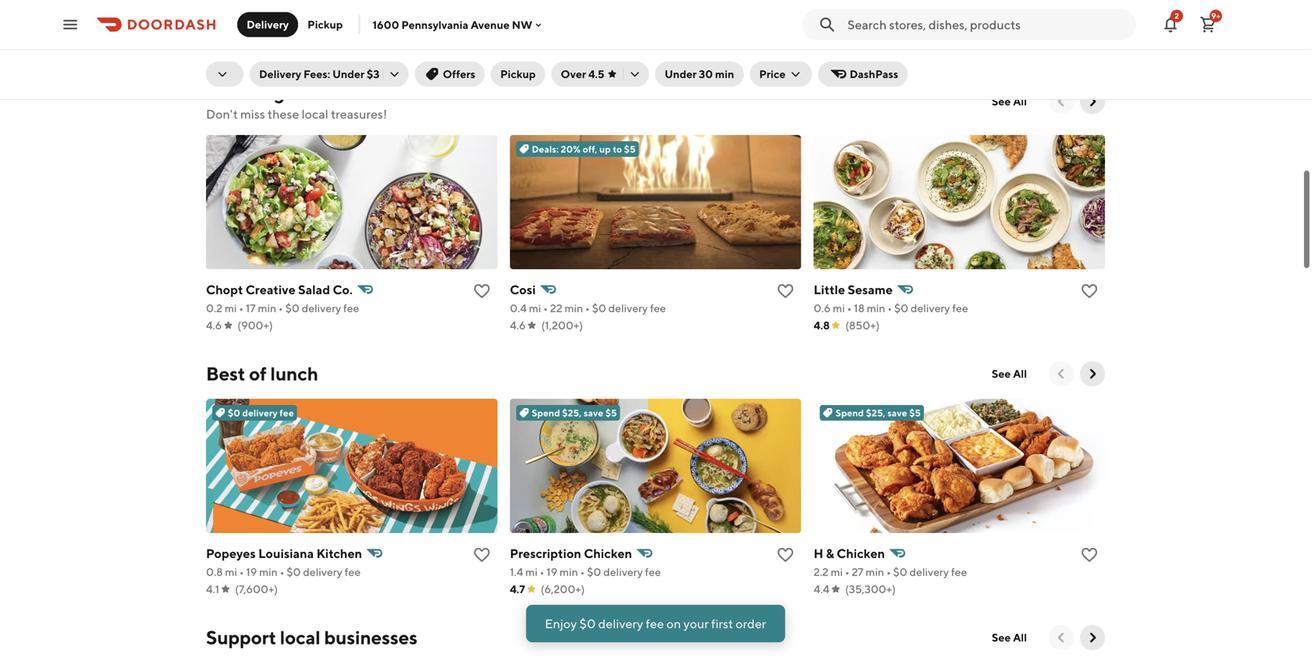 Task type: vqa. For each thing, say whether or not it's contained in the screenshot.


Task type: describe. For each thing, give the bounding box(es) containing it.
enjoy
[[545, 616, 577, 631]]

mi left "14"
[[833, 21, 845, 34]]

click to add this store to your saved list image for little sesame
[[1080, 282, 1099, 301]]

• left 17 at top
[[239, 302, 244, 315]]

9+
[[1212, 11, 1221, 20]]

min for prescription chicken
[[560, 566, 578, 578]]

up
[[599, 144, 611, 155]]

delivery for cosi
[[609, 302, 648, 315]]

dashpass
[[850, 68, 899, 80]]

0.2 for chopt creative salad co.
[[206, 302, 223, 315]]

treasures!
[[331, 107, 387, 121]]

4.4
[[814, 583, 830, 596]]

h & chicken
[[814, 546, 885, 561]]

previous button of carousel image for see all "link" related to businesses
[[1054, 630, 1069, 646]]

delivery for chopt creative salad co.
[[302, 302, 341, 315]]

delivery left on at the right bottom of the page
[[598, 616, 643, 631]]

min for mcdonald's
[[867, 21, 885, 34]]

30
[[699, 68, 713, 80]]

see all for best of lunch
[[992, 367, 1027, 380]]

&
[[826, 546, 834, 561]]

next button of carousel image for best of lunch
[[1085, 366, 1101, 382]]

mi for louisiana
[[225, 566, 237, 578]]

cosi
[[510, 282, 536, 297]]

$25, for chicken
[[562, 407, 582, 418]]

support local businesses
[[206, 626, 417, 649]]

chopt
[[206, 282, 243, 297]]

2
[[1175, 11, 1179, 20]]

spend for &
[[836, 407, 864, 418]]

fee for chick-fil-a
[[343, 21, 359, 34]]

$​0 right 22
[[592, 302, 606, 315]]

$​0 for creative
[[285, 302, 300, 315]]

order
[[736, 616, 766, 631]]

1 vertical spatial local
[[280, 626, 321, 649]]

19 for popeyes
[[246, 566, 257, 578]]

(18,100+)
[[238, 38, 284, 51]]

spend $25, save $5 for chicken
[[532, 407, 617, 418]]

0.2 for mcdonald's
[[814, 21, 830, 34]]

min for little sesame
[[867, 302, 886, 315]]

see all for support local businesses
[[992, 631, 1027, 644]]

these
[[268, 107, 299, 121]]

• right 22
[[585, 302, 590, 315]]

fee for h & chicken
[[951, 566, 967, 578]]

1 horizontal spatial $5
[[624, 144, 636, 155]]

offers button
[[415, 62, 485, 87]]

0 horizontal spatial pickup
[[308, 18, 343, 31]]

local inside hidden gems don't miss these local treasures!
[[302, 107, 328, 121]]

0 horizontal spatial 4.5
[[206, 38, 222, 51]]

fee for prescription chicken
[[645, 566, 661, 578]]

min for cosi
[[565, 302, 583, 315]]

save for prescription chicken
[[584, 407, 604, 418]]

• right "14"
[[887, 21, 892, 34]]

0.2 mi • 16 min • $​0 delivery fee
[[510, 21, 664, 34]]

hidden
[[206, 82, 270, 104]]

1 see from the top
[[992, 95, 1011, 108]]

next button of carousel image for support local businesses
[[1085, 630, 1101, 646]]

0.8 mi • 19 min • $​0 delivery fee
[[206, 566, 361, 578]]

(7,600+)
[[235, 583, 278, 596]]

0.4
[[510, 302, 527, 315]]

deals:
[[532, 144, 559, 155]]

prescription chicken
[[510, 546, 632, 561]]

• down the prescription chicken
[[580, 566, 585, 578]]

best of lunch
[[206, 363, 318, 385]]

h
[[814, 546, 824, 561]]

min inside button
[[715, 68, 734, 80]]

co.
[[333, 282, 353, 297]]

over 4.5
[[561, 68, 605, 80]]

4.8
[[814, 319, 830, 332]]

mi for chicken
[[526, 566, 538, 578]]

deals: 20% off, up to $5
[[532, 144, 636, 155]]

• down prescription
[[540, 566, 544, 578]]

min for chopt creative salad co.
[[258, 302, 276, 315]]

0.4 mi • 22 min • $​0 delivery fee
[[510, 302, 666, 315]]

over 4.5 button
[[552, 62, 649, 87]]

best
[[206, 363, 245, 385]]

0.2 mi • 14 min • $​0 delivery fee
[[814, 21, 968, 34]]

0.6 mi • 18 min • $​0 delivery fee
[[814, 302, 968, 315]]

1 items, open order cart image
[[1199, 15, 1218, 34]]

businesses
[[324, 626, 417, 649]]

delivery for little sesame
[[911, 302, 950, 315]]

0.6
[[814, 302, 831, 315]]

16
[[550, 21, 561, 34]]

mi for sesame
[[833, 302, 845, 315]]

1600
[[373, 18, 399, 31]]

2.2
[[814, 566, 829, 578]]

(6,200+)
[[541, 583, 585, 596]]

under inside button
[[665, 68, 697, 80]]

$0 delivery fee
[[228, 407, 294, 418]]

20%
[[561, 144, 581, 155]]

22
[[550, 302, 563, 315]]

Store search: begin typing to search for stores available on DoorDash text field
[[848, 16, 1127, 33]]

• left 13
[[239, 21, 243, 34]]

min for chick-fil-a
[[258, 21, 276, 34]]

previous button of carousel image for third see all "link" from the bottom
[[1054, 94, 1069, 109]]

1 horizontal spatial pickup button
[[491, 62, 545, 87]]

kitchen
[[316, 546, 362, 561]]

mi for fil-
[[224, 21, 236, 34]]

min right 16
[[563, 21, 581, 34]]

min for popeyes louisiana kitchen
[[259, 566, 278, 578]]

(1,200+)
[[541, 319, 583, 332]]

popeyes louisiana kitchen
[[206, 546, 362, 561]]

click to add this store to your saved list image for popeyes louisiana kitchen
[[473, 546, 491, 564]]

1.4
[[510, 566, 523, 578]]

fee for mcdonald's
[[952, 21, 968, 34]]

under 30 min
[[665, 68, 734, 80]]

avenue
[[471, 18, 510, 31]]

click to add this store to your saved list image for prescription chicken
[[776, 546, 795, 564]]

of
[[249, 363, 267, 385]]

lunch
[[270, 363, 318, 385]]

1 horizontal spatial 0.2
[[510, 21, 526, 34]]

don't
[[206, 107, 238, 121]]

$​0 right 16
[[590, 21, 604, 34]]

$​0 for fil-
[[285, 21, 300, 34]]

mcdonald's
[[814, 1, 883, 16]]

1 next button of carousel image from the top
[[1085, 94, 1101, 109]]

fee for chopt creative salad co.
[[343, 302, 359, 315]]

fee for little sesame
[[953, 302, 968, 315]]

support local businesses link
[[206, 625, 417, 650]]

$​0 for &
[[893, 566, 908, 578]]

spend $25, save $5 for &
[[836, 407, 921, 418]]

delivery for mcdonald's
[[911, 21, 950, 34]]

a
[[262, 1, 271, 16]]

popeyes
[[206, 546, 256, 561]]

• left "14"
[[847, 21, 851, 34]]

(900+)
[[238, 319, 273, 332]]

• down chopt creative salad co.
[[279, 302, 283, 315]]

miss
[[240, 107, 265, 121]]

spend for chicken
[[532, 407, 560, 418]]

little
[[814, 282, 845, 297]]

4.1
[[206, 583, 219, 596]]

delivery down best of lunch link
[[242, 407, 278, 418]]

0.2 mi • 17 min • $​0 delivery fee
[[206, 302, 359, 315]]



Task type: locate. For each thing, give the bounding box(es) containing it.
2 vertical spatial see all link
[[983, 625, 1037, 650]]

all for best of lunch
[[1013, 367, 1027, 380]]

4.5 right 'over'
[[588, 68, 605, 80]]

off,
[[583, 144, 597, 155]]

previous button of carousel image
[[1054, 366, 1069, 382]]

1 vertical spatial all
[[1013, 367, 1027, 380]]

0 horizontal spatial click to add this store to your saved list image
[[473, 1, 491, 20]]

mi right 2.2
[[831, 566, 843, 578]]

1 horizontal spatial 4.5
[[588, 68, 605, 80]]

2 vertical spatial see
[[992, 631, 1011, 644]]

notification bell image
[[1162, 15, 1180, 34]]

under left $3
[[332, 68, 365, 80]]

0 horizontal spatial $25,
[[562, 407, 582, 418]]

0.7
[[206, 21, 222, 34]]

0.2 right avenue
[[510, 21, 526, 34]]

min right 13
[[258, 21, 276, 34]]

• up (35,300+)
[[887, 566, 891, 578]]

min up '(6,200+)'
[[560, 566, 578, 578]]

$​0 down the louisiana
[[287, 566, 301, 578]]

all
[[1013, 95, 1027, 108], [1013, 367, 1027, 380], [1013, 631, 1027, 644]]

1 vertical spatial click to add this store to your saved list image
[[776, 546, 795, 564]]

2 next button of carousel image from the top
[[1085, 366, 1101, 382]]

3 see all from the top
[[992, 631, 1027, 644]]

1 vertical spatial 4.5
[[588, 68, 605, 80]]

2.2 mi • 27 min • $​0 delivery fee
[[814, 566, 967, 578]]

1 horizontal spatial chicken
[[837, 546, 885, 561]]

1 spend $25, save $5 from the left
[[532, 407, 617, 418]]

• left 18
[[847, 302, 852, 315]]

all for support local businesses
[[1013, 631, 1027, 644]]

delivery down a on the left top
[[247, 18, 289, 31]]

see all link for lunch
[[983, 361, 1037, 386]]

13
[[245, 21, 256, 34]]

click to add this store to your saved list image left nw at left top
[[473, 1, 491, 20]]

$​0 right 13
[[285, 21, 300, 34]]

min
[[258, 21, 276, 34], [563, 21, 581, 34], [867, 21, 885, 34], [715, 68, 734, 80], [258, 302, 276, 315], [565, 302, 583, 315], [867, 302, 886, 315], [259, 566, 278, 578], [560, 566, 578, 578], [866, 566, 884, 578]]

2 spend from the left
[[836, 407, 864, 418]]

creative
[[246, 282, 296, 297]]

click to add this store to your saved list image for chick-fil-a
[[473, 1, 491, 20]]

pennsylvania
[[402, 18, 469, 31]]

delivery for popeyes louisiana kitchen
[[303, 566, 343, 578]]

1 vertical spatial see
[[992, 367, 1011, 380]]

delivery for delivery fees: under $3
[[259, 68, 301, 80]]

fee
[[343, 21, 359, 34], [648, 21, 664, 34], [952, 21, 968, 34], [343, 302, 359, 315], [650, 302, 666, 315], [953, 302, 968, 315], [280, 407, 294, 418], [345, 566, 361, 578], [645, 566, 661, 578], [951, 566, 967, 578], [646, 616, 664, 631]]

• left 16
[[543, 21, 548, 34]]

1 horizontal spatial spend $25, save $5
[[836, 407, 921, 418]]

• left 27 on the right of page
[[845, 566, 850, 578]]

1 horizontal spatial pickup
[[500, 68, 536, 80]]

min right 18
[[867, 302, 886, 315]]

open menu image
[[61, 15, 80, 34]]

0 vertical spatial 4.5
[[206, 38, 222, 51]]

1 vertical spatial see all link
[[983, 361, 1037, 386]]

1 all from the top
[[1013, 95, 1027, 108]]

1.4 mi • 19 min • $​0 delivery fee
[[510, 566, 661, 578]]

$​0
[[285, 21, 300, 34], [590, 21, 604, 34], [894, 21, 908, 34], [285, 302, 300, 315], [592, 302, 606, 315], [894, 302, 909, 315], [287, 566, 301, 578], [587, 566, 601, 578], [893, 566, 908, 578]]

0 vertical spatial pickup button
[[298, 12, 352, 37]]

on
[[667, 616, 681, 631]]

gems
[[274, 82, 320, 104]]

1600 pennsylvania avenue nw
[[373, 18, 533, 31]]

delivery down the prescription chicken
[[604, 566, 643, 578]]

louisiana
[[258, 546, 314, 561]]

see all
[[992, 95, 1027, 108], [992, 367, 1027, 380], [992, 631, 1027, 644]]

hidden gems don't miss these local treasures!
[[206, 82, 387, 121]]

save
[[584, 407, 604, 418], [888, 407, 907, 418]]

4.7
[[510, 38, 525, 51], [814, 38, 829, 51], [510, 583, 525, 596]]

$0
[[228, 407, 240, 418], [580, 616, 596, 631]]

1 horizontal spatial 19
[[547, 566, 558, 578]]

see all link for businesses
[[983, 625, 1037, 650]]

1 vertical spatial next button of carousel image
[[1085, 366, 1101, 382]]

$25, for &
[[866, 407, 886, 418]]

chicken up 27 on the right of page
[[837, 546, 885, 561]]

delivery button
[[237, 12, 298, 37]]

• left 22
[[543, 302, 548, 315]]

(35,300+)
[[845, 583, 896, 596]]

spend $25, save $5
[[532, 407, 617, 418], [836, 407, 921, 418]]

delivery up delivery fees: under $3
[[302, 21, 341, 34]]

pickup
[[308, 18, 343, 31], [500, 68, 536, 80]]

17
[[246, 302, 256, 315]]

next button of carousel image
[[1085, 94, 1101, 109], [1085, 366, 1101, 382], [1085, 630, 1101, 646]]

1 under from the left
[[332, 68, 365, 80]]

mi left 16
[[529, 21, 541, 34]]

4.6 for chopt creative salad co.
[[206, 319, 222, 332]]

click to add this store to your saved list image left 'h'
[[776, 546, 795, 564]]

click to add this store to your saved list image
[[473, 1, 491, 20], [776, 546, 795, 564]]

0 vertical spatial previous button of carousel image
[[1054, 94, 1069, 109]]

1 horizontal spatial $25,
[[866, 407, 886, 418]]

1 vertical spatial pickup
[[500, 68, 536, 80]]

to
[[613, 144, 622, 155]]

mi down 'chopt'
[[225, 302, 237, 315]]

0 vertical spatial local
[[302, 107, 328, 121]]

fil-
[[245, 1, 262, 16]]

0 horizontal spatial spend $25, save $5
[[532, 407, 617, 418]]

4.6 down 'chopt'
[[206, 319, 222, 332]]

1 $25, from the left
[[562, 407, 582, 418]]

27
[[852, 566, 864, 578]]

see for businesses
[[992, 631, 1011, 644]]

0 horizontal spatial 19
[[246, 566, 257, 578]]

• down sesame
[[888, 302, 892, 315]]

2 19 from the left
[[547, 566, 558, 578]]

enjoy $0 delivery fee on your first order
[[545, 616, 766, 631]]

first
[[711, 616, 733, 631]]

$​0 for chicken
[[587, 566, 601, 578]]

mi right 0.4 in the top of the page
[[529, 302, 541, 315]]

$​0 up (35,300+)
[[893, 566, 908, 578]]

dashpass button
[[819, 62, 908, 87]]

0 horizontal spatial $5
[[606, 407, 617, 418]]

your
[[684, 616, 709, 631]]

1 horizontal spatial under
[[665, 68, 697, 80]]

best of lunch link
[[206, 361, 318, 386]]

1 horizontal spatial $0
[[580, 616, 596, 631]]

click to add this store to your saved list image for h & chicken
[[1080, 546, 1099, 564]]

0 horizontal spatial 4.6
[[206, 319, 222, 332]]

prescription
[[510, 546, 581, 561]]

4.5 inside button
[[588, 68, 605, 80]]

4.7 for prescription chicken
[[510, 583, 525, 596]]

price button
[[750, 62, 812, 87]]

4.5
[[206, 38, 222, 51], [588, 68, 605, 80]]

0 vertical spatial pickup
[[308, 18, 343, 31]]

3 all from the top
[[1013, 631, 1027, 644]]

min for h & chicken
[[866, 566, 884, 578]]

0 vertical spatial all
[[1013, 95, 1027, 108]]

1 vertical spatial delivery
[[259, 68, 301, 80]]

click to add this store to your saved list image for mcdonald's
[[1080, 1, 1099, 20]]

click to add this store to your saved list image for cosi
[[776, 282, 795, 301]]

price
[[759, 68, 786, 80]]

local right support
[[280, 626, 321, 649]]

delivery up over 4.5 button
[[607, 21, 646, 34]]

0 horizontal spatial save
[[584, 407, 604, 418]]

2 chicken from the left
[[837, 546, 885, 561]]

delivery up gems
[[259, 68, 301, 80]]

0 vertical spatial click to add this store to your saved list image
[[473, 1, 491, 20]]

2 vertical spatial see all
[[992, 631, 1027, 644]]

$​0 down chopt creative salad co.
[[285, 302, 300, 315]]

pickup down nw at left top
[[500, 68, 536, 80]]

1 19 from the left
[[246, 566, 257, 578]]

min right 30
[[715, 68, 734, 80]]

spend
[[532, 407, 560, 418], [836, 407, 864, 418]]

0 horizontal spatial chicken
[[584, 546, 632, 561]]

1 vertical spatial $0
[[580, 616, 596, 631]]

delivery for h & chicken
[[910, 566, 949, 578]]

3 next button of carousel image from the top
[[1085, 630, 1101, 646]]

min right 27 on the right of page
[[866, 566, 884, 578]]

offers
[[443, 68, 476, 80]]

little sesame
[[814, 282, 893, 297]]

delivery right "14"
[[911, 21, 950, 34]]

chicken up 1.4 mi • 19 min • $​0 delivery fee
[[584, 546, 632, 561]]

under 30 min button
[[655, 62, 744, 87]]

4.7 for mcdonald's
[[814, 38, 829, 51]]

0 vertical spatial see all link
[[983, 89, 1037, 114]]

mi for &
[[831, 566, 843, 578]]

chick-fil-a
[[206, 1, 271, 16]]

delivery for chick-fil-a
[[302, 21, 341, 34]]

$5
[[624, 144, 636, 155], [606, 407, 617, 418], [909, 407, 921, 418]]

chicken
[[584, 546, 632, 561], [837, 546, 885, 561]]

2 $25, from the left
[[866, 407, 886, 418]]

mi right the 0.8
[[225, 566, 237, 578]]

2 previous button of carousel image from the top
[[1054, 630, 1069, 646]]

1 horizontal spatial spend
[[836, 407, 864, 418]]

• up (18,100+)
[[279, 21, 283, 34]]

0.2
[[510, 21, 526, 34], [814, 21, 830, 34], [206, 302, 223, 315]]

local down gems
[[302, 107, 328, 121]]

1 spend from the left
[[532, 407, 560, 418]]

• down popeyes
[[239, 566, 244, 578]]

min right 22
[[565, 302, 583, 315]]

delivery down the "salad"
[[302, 302, 341, 315]]

19 for prescription
[[547, 566, 558, 578]]

min right 17 at top
[[258, 302, 276, 315]]

18
[[854, 302, 865, 315]]

0 horizontal spatial spend
[[532, 407, 560, 418]]

1600 pennsylvania avenue nw button
[[373, 18, 545, 31]]

4.6 for cosi
[[510, 319, 526, 332]]

delivery for delivery
[[247, 18, 289, 31]]

fee for cosi
[[650, 302, 666, 315]]

$25,
[[562, 407, 582, 418], [866, 407, 886, 418]]

1 save from the left
[[584, 407, 604, 418]]

$​0 down the prescription chicken
[[587, 566, 601, 578]]

1 vertical spatial pickup button
[[491, 62, 545, 87]]

2 4.6 from the left
[[510, 319, 526, 332]]

2 under from the left
[[665, 68, 697, 80]]

salad
[[298, 282, 330, 297]]

2 vertical spatial all
[[1013, 631, 1027, 644]]

min right "14"
[[867, 21, 885, 34]]

• down popeyes louisiana kitchen
[[280, 566, 284, 578]]

2 save from the left
[[888, 407, 907, 418]]

0.2 down mcdonald's
[[814, 21, 830, 34]]

mi for creative
[[225, 302, 237, 315]]

4.7 down nw at left top
[[510, 38, 525, 51]]

2 spend $25, save $5 from the left
[[836, 407, 921, 418]]

delivery for prescription chicken
[[604, 566, 643, 578]]

see all link
[[983, 89, 1037, 114], [983, 361, 1037, 386], [983, 625, 1037, 650]]

mi right 0.6
[[833, 302, 845, 315]]

0.7 mi • 13 min • $​0 delivery fee
[[206, 21, 359, 34]]

0 horizontal spatial pickup button
[[298, 12, 352, 37]]

0 horizontal spatial 0.2
[[206, 302, 223, 315]]

0.8
[[206, 566, 223, 578]]

delivery right 22
[[609, 302, 648, 315]]

4.6 down 0.4 in the top of the page
[[510, 319, 526, 332]]

2 horizontal spatial 0.2
[[814, 21, 830, 34]]

(34)
[[541, 38, 561, 51]]

delivery inside button
[[247, 18, 289, 31]]

1 4.6 from the left
[[206, 319, 222, 332]]

• right 16
[[583, 21, 588, 34]]

delivery
[[302, 21, 341, 34], [607, 21, 646, 34], [911, 21, 950, 34], [302, 302, 341, 315], [609, 302, 648, 315], [911, 302, 950, 315], [242, 407, 278, 418], [303, 566, 343, 578], [604, 566, 643, 578], [910, 566, 949, 578], [598, 616, 643, 631]]

14
[[854, 21, 864, 34]]

click to add this store to your saved list image for chopt creative salad co.
[[473, 282, 491, 301]]

previous button of carousel image
[[1054, 94, 1069, 109], [1054, 630, 1069, 646]]

1 horizontal spatial save
[[888, 407, 907, 418]]

(429)
[[844, 38, 871, 51]]

0 vertical spatial delivery
[[247, 18, 289, 31]]

pickup button up delivery fees: under $3
[[298, 12, 352, 37]]

delivery
[[247, 18, 289, 31], [259, 68, 301, 80]]

mi right the 0.7
[[224, 21, 236, 34]]

save for h & chicken
[[888, 407, 907, 418]]

0 horizontal spatial $0
[[228, 407, 240, 418]]

click to add this store to your saved list image
[[1080, 1, 1099, 20], [473, 282, 491, 301], [776, 282, 795, 301], [1080, 282, 1099, 301], [473, 546, 491, 564], [1080, 546, 1099, 564]]

1 vertical spatial previous button of carousel image
[[1054, 630, 1069, 646]]

$3
[[367, 68, 380, 80]]

delivery down kitchen
[[303, 566, 343, 578]]

under
[[332, 68, 365, 80], [665, 68, 697, 80]]

$​0 right 18
[[894, 302, 909, 315]]

2 see all from the top
[[992, 367, 1027, 380]]

$0 right enjoy
[[580, 616, 596, 631]]

pickup up delivery fees: under $3
[[308, 18, 343, 31]]

4.7 down 1.4
[[510, 583, 525, 596]]

0 vertical spatial see
[[992, 95, 1011, 108]]

0 vertical spatial see all
[[992, 95, 1027, 108]]

sesame
[[848, 282, 893, 297]]

4.7 left (429)
[[814, 38, 829, 51]]

1 horizontal spatial 4.6
[[510, 319, 526, 332]]

under left 30
[[665, 68, 697, 80]]

chopt creative salad co.
[[206, 282, 353, 297]]

1 horizontal spatial click to add this store to your saved list image
[[776, 546, 795, 564]]

3 see all link from the top
[[983, 625, 1037, 650]]

2 see from the top
[[992, 367, 1011, 380]]

1 previous button of carousel image from the top
[[1054, 94, 1069, 109]]

pickup button down (34)
[[491, 62, 545, 87]]

fee for popeyes louisiana kitchen
[[345, 566, 361, 578]]

1 chicken from the left
[[584, 546, 632, 561]]

3 see from the top
[[992, 631, 1011, 644]]

2 horizontal spatial $5
[[909, 407, 921, 418]]

0 vertical spatial $0
[[228, 407, 240, 418]]

$​0 for louisiana
[[287, 566, 301, 578]]

9+ button
[[1193, 9, 1224, 40]]

delivery right 18
[[911, 302, 950, 315]]

1 see all from the top
[[992, 95, 1027, 108]]

4.5 down the 0.7
[[206, 38, 222, 51]]

2 see all link from the top
[[983, 361, 1037, 386]]

delivery right 27 on the right of page
[[910, 566, 949, 578]]

0 horizontal spatial under
[[332, 68, 365, 80]]

see for lunch
[[992, 367, 1011, 380]]

$​0 for sesame
[[894, 302, 909, 315]]

•
[[239, 21, 243, 34], [279, 21, 283, 34], [543, 21, 548, 34], [583, 21, 588, 34], [847, 21, 851, 34], [887, 21, 892, 34], [239, 302, 244, 315], [279, 302, 283, 315], [543, 302, 548, 315], [585, 302, 590, 315], [847, 302, 852, 315], [888, 302, 892, 315], [239, 566, 244, 578], [280, 566, 284, 578], [540, 566, 544, 578], [580, 566, 585, 578], [845, 566, 850, 578], [887, 566, 891, 578]]

$5 for h & chicken
[[909, 407, 921, 418]]

$0 down best at the left bottom of page
[[228, 407, 240, 418]]

over
[[561, 68, 586, 80]]

support
[[206, 626, 276, 649]]

0 vertical spatial next button of carousel image
[[1085, 94, 1101, 109]]

chick-
[[206, 1, 245, 16]]

19 up (7,600+)
[[246, 566, 257, 578]]

0.2 down 'chopt'
[[206, 302, 223, 315]]

mi right 1.4
[[526, 566, 538, 578]]

2 vertical spatial next button of carousel image
[[1085, 630, 1101, 646]]

$5 for prescription chicken
[[606, 407, 617, 418]]

min up (7,600+)
[[259, 566, 278, 578]]

19 down prescription
[[547, 566, 558, 578]]

$​0 right "14"
[[894, 21, 908, 34]]

1 see all link from the top
[[983, 89, 1037, 114]]

2 all from the top
[[1013, 367, 1027, 380]]

1 vertical spatial see all
[[992, 367, 1027, 380]]



